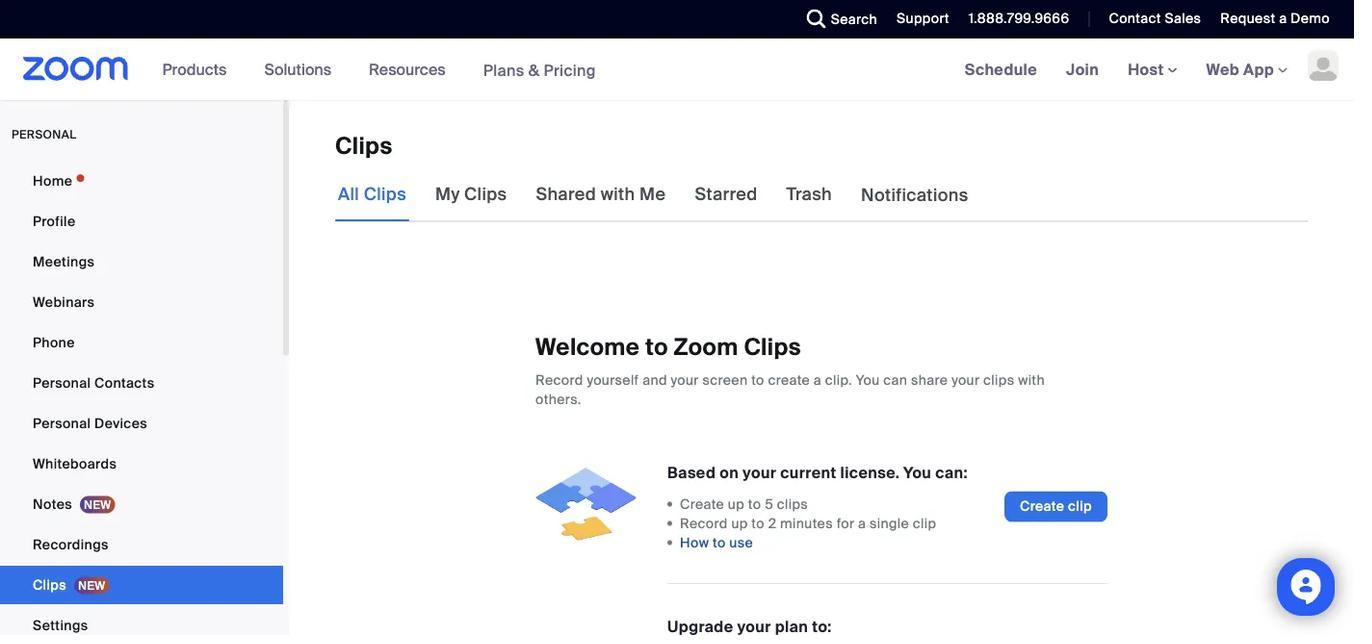 Task type: vqa. For each thing, say whether or not it's contained in the screenshot.
the bottommost a
yes



Task type: describe. For each thing, give the bounding box(es) containing it.
2
[[769, 515, 777, 533]]

support
[[897, 10, 950, 27]]

home link
[[0, 162, 283, 200]]

sales
[[1165, 10, 1202, 27]]

how
[[680, 534, 709, 552]]

web
[[1207, 59, 1240, 79]]

up for create
[[728, 496, 745, 514]]

product information navigation
[[148, 39, 611, 102]]

you inside welcome to zoom clips record yourself and your screen to create a clip. you can share your clips with others.
[[856, 372, 880, 389]]

create clip
[[1020, 498, 1092, 516]]

contacts
[[94, 374, 155, 392]]

join link
[[1052, 39, 1114, 100]]

based on your current license. you can:
[[668, 463, 968, 483]]

clips inside tab
[[364, 184, 407, 206]]

app
[[1244, 59, 1275, 79]]

all clips tab
[[335, 168, 409, 222]]

can:
[[936, 463, 968, 483]]

resources button
[[369, 39, 454, 100]]

create for create up to 5 clips
[[680, 496, 725, 514]]

banner containing products
[[0, 39, 1355, 102]]

plans
[[483, 60, 525, 80]]

welcome to zoom clips record yourself and your screen to create a clip. you can share your clips with others.
[[536, 333, 1045, 409]]

how to use button
[[680, 534, 754, 553]]

my clips
[[435, 184, 507, 206]]

to up and
[[646, 333, 668, 363]]

recordings
[[33, 536, 109, 554]]

search button
[[793, 0, 883, 39]]

shared
[[536, 184, 596, 206]]

shared with me tab
[[533, 168, 669, 222]]

current
[[781, 463, 837, 483]]

all
[[338, 184, 359, 206]]

clips inside tab
[[464, 184, 507, 206]]

zoom
[[674, 333, 739, 363]]

with inside welcome to zoom clips record yourself and your screen to create a clip. you can share your clips with others.
[[1018, 372, 1045, 389]]

clips link
[[0, 566, 283, 605]]

web app button
[[1207, 59, 1288, 79]]

notes
[[33, 496, 72, 514]]

whiteboards
[[33, 455, 117, 473]]

5
[[765, 496, 774, 514]]

2 vertical spatial a
[[858, 515, 866, 533]]

webinars
[[33, 293, 95, 311]]

starred
[[695, 184, 758, 206]]

personal devices link
[[0, 405, 283, 443]]

meetings link
[[0, 243, 283, 281]]

web app
[[1207, 59, 1275, 79]]

products
[[162, 59, 227, 79]]

search
[[831, 10, 878, 28]]

trash tab
[[784, 168, 835, 222]]

to inside button
[[713, 534, 726, 552]]

pricing
[[544, 60, 596, 80]]

&
[[529, 60, 540, 80]]

screen
[[703, 372, 748, 389]]

1 horizontal spatial your
[[743, 463, 777, 483]]

personal contacts link
[[0, 364, 283, 403]]

personal contacts
[[33, 374, 155, 392]]

join
[[1067, 59, 1099, 79]]

schedule link
[[951, 39, 1052, 100]]

resources
[[369, 59, 446, 79]]

notifications
[[861, 185, 969, 207]]

request
[[1221, 10, 1276, 27]]

zoom logo image
[[23, 57, 129, 81]]

all clips
[[338, 184, 407, 206]]

me
[[640, 184, 666, 206]]

settings
[[33, 617, 88, 635]]

others.
[[536, 391, 582, 409]]

single
[[870, 515, 910, 533]]

create up to 5 clips
[[680, 496, 808, 514]]

1.888.799.9666
[[969, 10, 1070, 27]]

minutes
[[780, 515, 833, 533]]

use
[[730, 534, 754, 552]]

devices
[[94, 415, 147, 433]]

personal menu menu
[[0, 162, 283, 636]]

whiteboards link
[[0, 445, 283, 484]]

profile
[[33, 212, 76, 230]]

yourself
[[587, 372, 639, 389]]

clips inside welcome to zoom clips record yourself and your screen to create a clip. you can share your clips with others.
[[744, 333, 801, 363]]

profile picture image
[[1308, 50, 1339, 81]]

2 horizontal spatial your
[[952, 372, 980, 389]]

shared with me
[[536, 184, 666, 206]]

meetings
[[33, 253, 95, 271]]

0 horizontal spatial clips
[[777, 496, 808, 514]]

record inside welcome to zoom clips record yourself and your screen to create a clip. you can share your clips with others.
[[536, 372, 583, 389]]

home
[[33, 172, 73, 190]]

welcome
[[536, 333, 640, 363]]

host
[[1128, 59, 1168, 79]]

webinars link
[[0, 283, 283, 322]]

0 horizontal spatial clip
[[913, 515, 937, 533]]

on
[[720, 463, 739, 483]]



Task type: locate. For each thing, give the bounding box(es) containing it.
my clips tab
[[433, 168, 510, 222]]

notes link
[[0, 486, 283, 524]]

request a demo link
[[1207, 0, 1355, 39], [1221, 10, 1330, 27]]

a left demo
[[1280, 10, 1288, 27]]

0 vertical spatial personal
[[33, 374, 91, 392]]

demo
[[1291, 10, 1330, 27]]

contact
[[1109, 10, 1162, 27]]

personal down phone
[[33, 374, 91, 392]]

my
[[435, 184, 460, 206]]

your right share
[[952, 372, 980, 389]]

1 vertical spatial record
[[680, 515, 728, 533]]

clips inside welcome to zoom clips record yourself and your screen to create a clip. you can share your clips with others.
[[984, 372, 1015, 389]]

contact sales link
[[1095, 0, 1207, 39], [1109, 10, 1202, 27]]

and
[[643, 372, 667, 389]]

a right for
[[858, 515, 866, 533]]

2 horizontal spatial a
[[1280, 10, 1288, 27]]

to
[[646, 333, 668, 363], [752, 372, 765, 389], [748, 496, 761, 514], [752, 515, 765, 533], [713, 534, 726, 552]]

record up to 2 minutes for a single clip
[[680, 515, 937, 533]]

clip
[[1069, 498, 1092, 516], [913, 515, 937, 533]]

0 horizontal spatial with
[[601, 184, 635, 206]]

up
[[728, 496, 745, 514], [732, 515, 748, 533]]

you left can:
[[904, 463, 932, 483]]

schedule
[[965, 59, 1038, 79]]

0 vertical spatial up
[[728, 496, 745, 514]]

clips right 5
[[777, 496, 808, 514]]

personal devices
[[33, 415, 147, 433]]

create
[[768, 372, 810, 389]]

0 horizontal spatial you
[[856, 372, 880, 389]]

0 vertical spatial a
[[1280, 10, 1288, 27]]

create inside create clip button
[[1020, 498, 1065, 516]]

personal
[[12, 127, 77, 142]]

1 horizontal spatial clips
[[984, 372, 1015, 389]]

you
[[856, 372, 880, 389], [904, 463, 932, 483]]

share
[[911, 372, 948, 389]]

clips up create
[[744, 333, 801, 363]]

2 personal from the top
[[33, 415, 91, 433]]

to left 2
[[752, 515, 765, 533]]

up down on
[[728, 496, 745, 514]]

meetings navigation
[[951, 39, 1355, 102]]

1 vertical spatial clips
[[777, 496, 808, 514]]

to left use
[[713, 534, 726, 552]]

clips right my on the left top of the page
[[464, 184, 507, 206]]

record up 'others.'
[[536, 372, 583, 389]]

1 personal from the top
[[33, 374, 91, 392]]

solutions button
[[264, 39, 340, 100]]

clips up settings
[[33, 577, 66, 594]]

banner
[[0, 39, 1355, 102]]

1 vertical spatial you
[[904, 463, 932, 483]]

phone link
[[0, 324, 283, 362]]

your right and
[[671, 372, 699, 389]]

0 horizontal spatial record
[[536, 372, 583, 389]]

1 vertical spatial up
[[732, 515, 748, 533]]

create for create clip
[[1020, 498, 1065, 516]]

clips right share
[[984, 372, 1015, 389]]

personal for personal contacts
[[33, 374, 91, 392]]

license.
[[841, 463, 900, 483]]

starred tab
[[692, 168, 761, 222]]

up for record
[[732, 515, 748, 533]]

clips up all clips tab
[[335, 132, 393, 161]]

products button
[[162, 39, 235, 100]]

1 vertical spatial personal
[[33, 415, 91, 433]]

clips
[[984, 372, 1015, 389], [777, 496, 808, 514]]

you left can
[[856, 372, 880, 389]]

1 vertical spatial with
[[1018, 372, 1045, 389]]

clips inside personal menu 'menu'
[[33, 577, 66, 594]]

create clip button
[[1005, 492, 1108, 523]]

1 horizontal spatial you
[[904, 463, 932, 483]]

0 vertical spatial you
[[856, 372, 880, 389]]

request a demo
[[1221, 10, 1330, 27]]

personal inside "link"
[[33, 415, 91, 433]]

1 horizontal spatial clip
[[1069, 498, 1092, 516]]

0 vertical spatial record
[[536, 372, 583, 389]]

0 horizontal spatial your
[[671, 372, 699, 389]]

solutions
[[264, 59, 332, 79]]

profile link
[[0, 202, 283, 241]]

record up how
[[680, 515, 728, 533]]

contact sales
[[1109, 10, 1202, 27]]

a left clip.
[[814, 372, 822, 389]]

1.888.799.9666 button
[[955, 0, 1075, 39], [969, 10, 1070, 27]]

how to use
[[680, 534, 754, 552]]

settings link
[[0, 607, 283, 636]]

for
[[837, 515, 855, 533]]

clips right all
[[364, 184, 407, 206]]

phone
[[33, 334, 75, 352]]

personal up whiteboards
[[33, 415, 91, 433]]

your right on
[[743, 463, 777, 483]]

0 vertical spatial clips
[[984, 372, 1015, 389]]

personal
[[33, 374, 91, 392], [33, 415, 91, 433]]

a
[[1280, 10, 1288, 27], [814, 372, 822, 389], [858, 515, 866, 533]]

a inside welcome to zoom clips record yourself and your screen to create a clip. you can share your clips with others.
[[814, 372, 822, 389]]

with
[[601, 184, 635, 206], [1018, 372, 1045, 389]]

0 horizontal spatial create
[[680, 496, 725, 514]]

1 vertical spatial a
[[814, 372, 822, 389]]

with inside tab
[[601, 184, 635, 206]]

record
[[536, 372, 583, 389], [680, 515, 728, 533]]

clip inside button
[[1069, 498, 1092, 516]]

0 horizontal spatial a
[[814, 372, 822, 389]]

support link
[[883, 0, 955, 39], [897, 10, 950, 27]]

to left 5
[[748, 496, 761, 514]]

host button
[[1128, 59, 1178, 79]]

trash
[[787, 184, 832, 206]]

can
[[884, 372, 908, 389]]

up up use
[[732, 515, 748, 533]]

based
[[668, 463, 716, 483]]

1 horizontal spatial a
[[858, 515, 866, 533]]

clip.
[[826, 372, 853, 389]]

1 horizontal spatial create
[[1020, 498, 1065, 516]]

recordings link
[[0, 526, 283, 565]]

create
[[680, 496, 725, 514], [1020, 498, 1065, 516]]

to left create
[[752, 372, 765, 389]]

1 horizontal spatial record
[[680, 515, 728, 533]]

0 vertical spatial with
[[601, 184, 635, 206]]

plans & pricing
[[483, 60, 596, 80]]

personal for personal devices
[[33, 415, 91, 433]]

your
[[671, 372, 699, 389], [952, 372, 980, 389], [743, 463, 777, 483]]

1 horizontal spatial with
[[1018, 372, 1045, 389]]

tabs of clips tab list
[[335, 168, 972, 223]]



